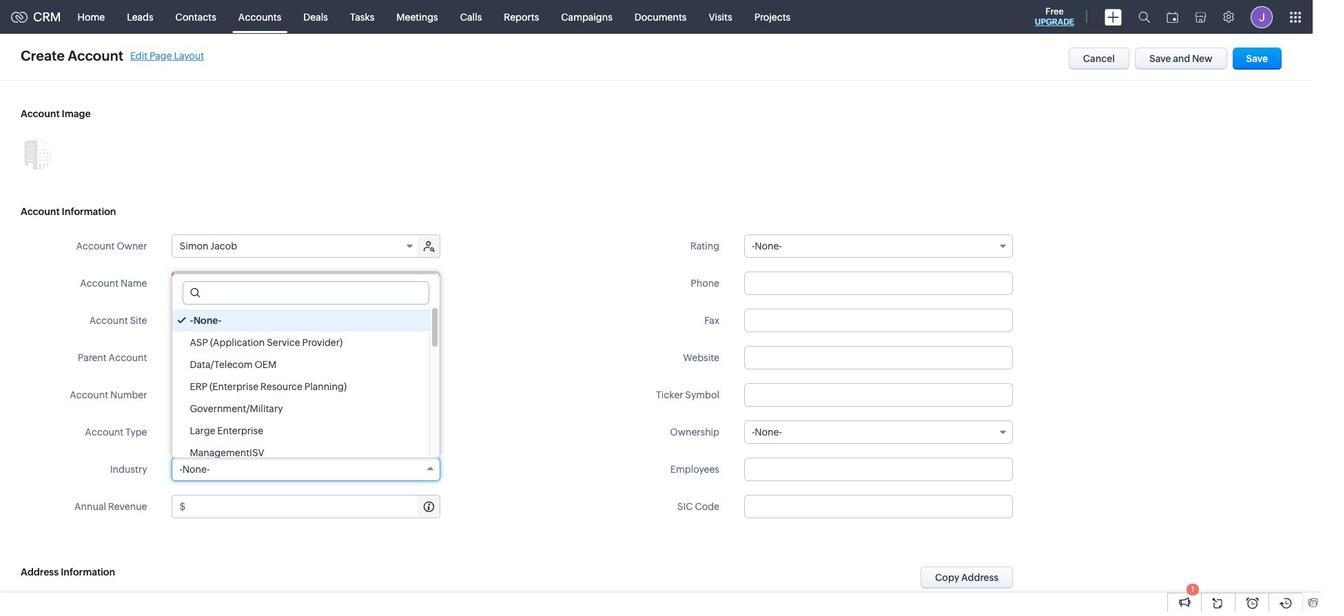 Task type: vqa. For each thing, say whether or not it's contained in the screenshot.
Profile icon
yes



Task type: describe. For each thing, give the bounding box(es) containing it.
3 option from the top
[[173, 354, 430, 376]]

search image
[[1139, 11, 1151, 23]]

7 option from the top
[[173, 442, 430, 464]]

profile image
[[1251, 6, 1273, 28]]

logo image
[[11, 11, 28, 22]]

search element
[[1131, 0, 1159, 34]]

2 option from the top
[[173, 332, 430, 354]]

create menu element
[[1097, 0, 1131, 33]]



Task type: locate. For each thing, give the bounding box(es) containing it.
4 option from the top
[[173, 376, 430, 398]]

profile element
[[1243, 0, 1282, 33]]

list box
[[173, 306, 440, 464]]

None field
[[745, 234, 1013, 258], [173, 235, 419, 257], [745, 421, 1013, 444], [172, 458, 441, 481], [745, 234, 1013, 258], [173, 235, 419, 257], [745, 421, 1013, 444], [172, 458, 441, 481]]

calendar image
[[1167, 11, 1179, 22]]

create menu image
[[1105, 9, 1122, 25]]

image image
[[21, 137, 54, 170]]

5 option from the top
[[173, 398, 430, 420]]

6 option from the top
[[173, 420, 430, 442]]

None text field
[[172, 272, 441, 295], [745, 272, 1013, 295], [172, 309, 441, 332], [188, 496, 440, 518], [172, 272, 441, 295], [745, 272, 1013, 295], [172, 309, 441, 332], [188, 496, 440, 518]]

1 option from the top
[[173, 310, 430, 332]]

option
[[173, 310, 430, 332], [173, 332, 430, 354], [173, 354, 430, 376], [173, 376, 430, 398], [173, 398, 430, 420], [173, 420, 430, 442], [173, 442, 430, 464]]

None text field
[[184, 282, 429, 304], [745, 309, 1013, 332], [745, 346, 1013, 370], [172, 383, 441, 407], [745, 383, 1013, 407], [745, 458, 1013, 481], [745, 495, 1013, 518], [184, 282, 429, 304], [745, 309, 1013, 332], [745, 346, 1013, 370], [172, 383, 441, 407], [745, 383, 1013, 407], [745, 458, 1013, 481], [745, 495, 1013, 518]]



